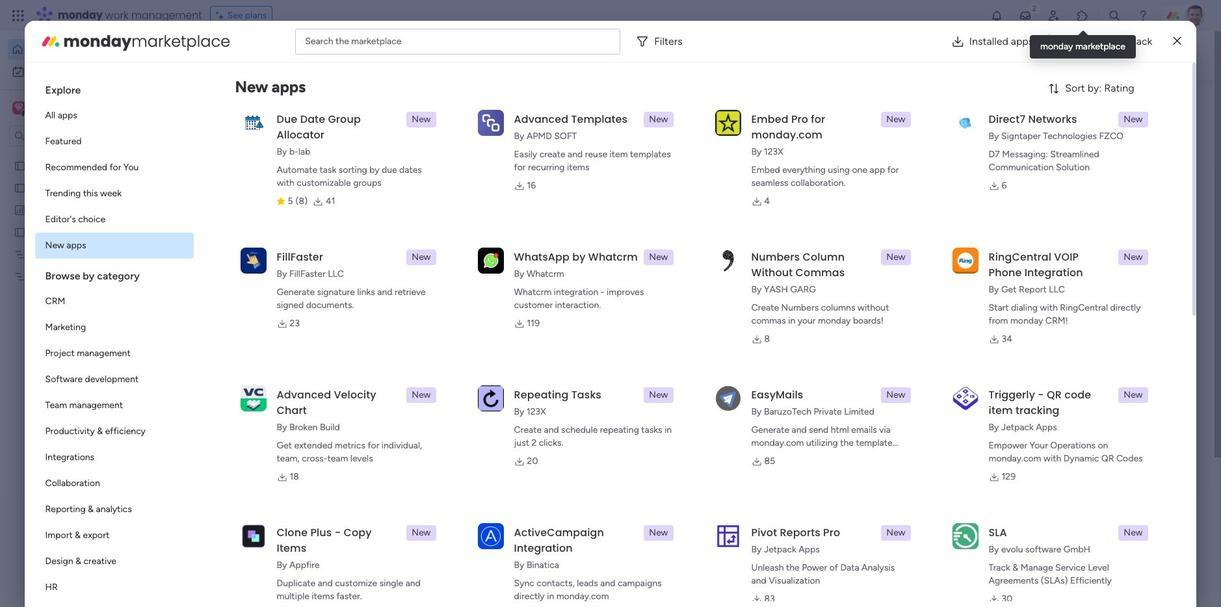 Task type: locate. For each thing, give the bounding box(es) containing it.
public board image
[[14, 181, 26, 194], [256, 237, 271, 252], [486, 237, 500, 252], [256, 397, 271, 411]]

v2 bolt switch image
[[1080, 48, 1087, 63]]

0 vertical spatial monday marketplace image
[[1076, 9, 1089, 22]]

app logo image
[[240, 110, 266, 136], [478, 110, 504, 136], [715, 110, 741, 136], [952, 110, 978, 136], [240, 248, 266, 274], [478, 248, 504, 274], [715, 248, 741, 274], [952, 248, 978, 274], [240, 385, 266, 412], [478, 385, 504, 412], [715, 385, 741, 412], [952, 385, 978, 412], [240, 523, 266, 549], [478, 523, 504, 549], [715, 523, 741, 549], [952, 523, 978, 549]]

monday marketplace image
[[1076, 9, 1089, 22], [40, 31, 61, 52]]

workspace image
[[12, 101, 25, 115]]

search everything image
[[1108, 9, 1121, 22]]

public dashboard image
[[14, 204, 26, 216], [715, 237, 730, 252]]

0 horizontal spatial public dashboard image
[[14, 204, 26, 216]]

update feed image
[[1019, 9, 1032, 22]]

add to favorites image
[[671, 238, 684, 251]]

2 heading from the top
[[35, 259, 194, 289]]

2 image
[[1029, 1, 1041, 15]]

close recently visited image
[[240, 106, 256, 122]]

list box
[[35, 73, 194, 607], [0, 152, 166, 463]]

1 public board image from the top
[[14, 159, 26, 172]]

1 vertical spatial circle o image
[[987, 172, 996, 182]]

0 vertical spatial terry turtle image
[[271, 535, 297, 561]]

2 vertical spatial circle o image
[[987, 188, 996, 198]]

component image
[[256, 258, 268, 270], [486, 258, 498, 270]]

0 vertical spatial circle o image
[[987, 155, 996, 165]]

0 vertical spatial heading
[[35, 73, 194, 103]]

dapulse x slim image
[[1173, 33, 1181, 49], [1143, 94, 1159, 110]]

0 vertical spatial public dashboard image
[[14, 204, 26, 216]]

2 public board image from the top
[[14, 226, 26, 238]]

quick search results list box
[[240, 122, 937, 453]]

2 terry turtle image from the top
[[271, 582, 297, 607]]

public dashboard image inside quick search results list box
[[715, 237, 730, 252]]

option
[[8, 39, 158, 60], [8, 61, 158, 82], [35, 103, 194, 129], [35, 129, 194, 155], [0, 154, 166, 156], [35, 155, 194, 181], [35, 181, 194, 207], [35, 207, 194, 233], [35, 233, 194, 259], [35, 289, 194, 315], [35, 315, 194, 341], [35, 341, 194, 367], [35, 367, 194, 393], [35, 393, 194, 419], [35, 419, 194, 445], [35, 445, 194, 471], [35, 471, 194, 497], [35, 497, 194, 523], [35, 523, 194, 549], [35, 549, 194, 575], [35, 575, 194, 601]]

public board image
[[14, 159, 26, 172], [14, 226, 26, 238]]

notifications image
[[990, 9, 1003, 22]]

0 horizontal spatial dapulse x slim image
[[1143, 94, 1159, 110]]

terry turtle image
[[271, 535, 297, 561], [271, 582, 297, 607]]

0 horizontal spatial component image
[[256, 258, 268, 270]]

0 horizontal spatial monday marketplace image
[[40, 31, 61, 52]]

1 circle o image from the top
[[987, 155, 996, 165]]

1 vertical spatial heading
[[35, 259, 194, 289]]

2 circle o image from the top
[[987, 172, 996, 182]]

1 horizontal spatial component image
[[486, 258, 498, 270]]

0 vertical spatial dapulse x slim image
[[1173, 33, 1181, 49]]

1 horizontal spatial public dashboard image
[[715, 237, 730, 252]]

3 circle o image from the top
[[987, 188, 996, 198]]

heading
[[35, 73, 194, 103], [35, 259, 194, 289]]

1 heading from the top
[[35, 73, 194, 103]]

2 component image from the left
[[486, 258, 498, 270]]

1 horizontal spatial monday marketplace image
[[1076, 9, 1089, 22]]

1 vertical spatial public board image
[[14, 226, 26, 238]]

1 component image from the left
[[256, 258, 268, 270]]

1 vertical spatial public dashboard image
[[715, 237, 730, 252]]

0 vertical spatial public board image
[[14, 159, 26, 172]]

1 vertical spatial monday marketplace image
[[40, 31, 61, 52]]

Search in workspace field
[[27, 128, 109, 143]]

1 vertical spatial terry turtle image
[[271, 582, 297, 607]]

circle o image
[[987, 155, 996, 165], [987, 172, 996, 182], [987, 188, 996, 198]]



Task type: vqa. For each thing, say whether or not it's contained in the screenshot.
first Add to favorites icon from the top
no



Task type: describe. For each thing, give the bounding box(es) containing it.
templates image image
[[979, 262, 1151, 351]]

see plans image
[[216, 8, 227, 23]]

1 terry turtle image from the top
[[271, 535, 297, 561]]

check circle image
[[987, 139, 996, 148]]

terry turtle image
[[1185, 5, 1206, 26]]

component image
[[715, 258, 727, 270]]

help image
[[1137, 9, 1150, 22]]

invite members image
[[1048, 9, 1061, 22]]

add to favorites image
[[901, 238, 914, 251]]

select product image
[[12, 9, 25, 22]]

check circle image
[[987, 122, 996, 132]]

workspace image
[[14, 101, 23, 115]]

workspace selection element
[[12, 100, 109, 117]]

help center element
[[968, 536, 1163, 588]]

v2 user feedback image
[[978, 48, 988, 63]]

1 horizontal spatial dapulse x slim image
[[1173, 33, 1181, 49]]

1 vertical spatial dapulse x slim image
[[1143, 94, 1159, 110]]



